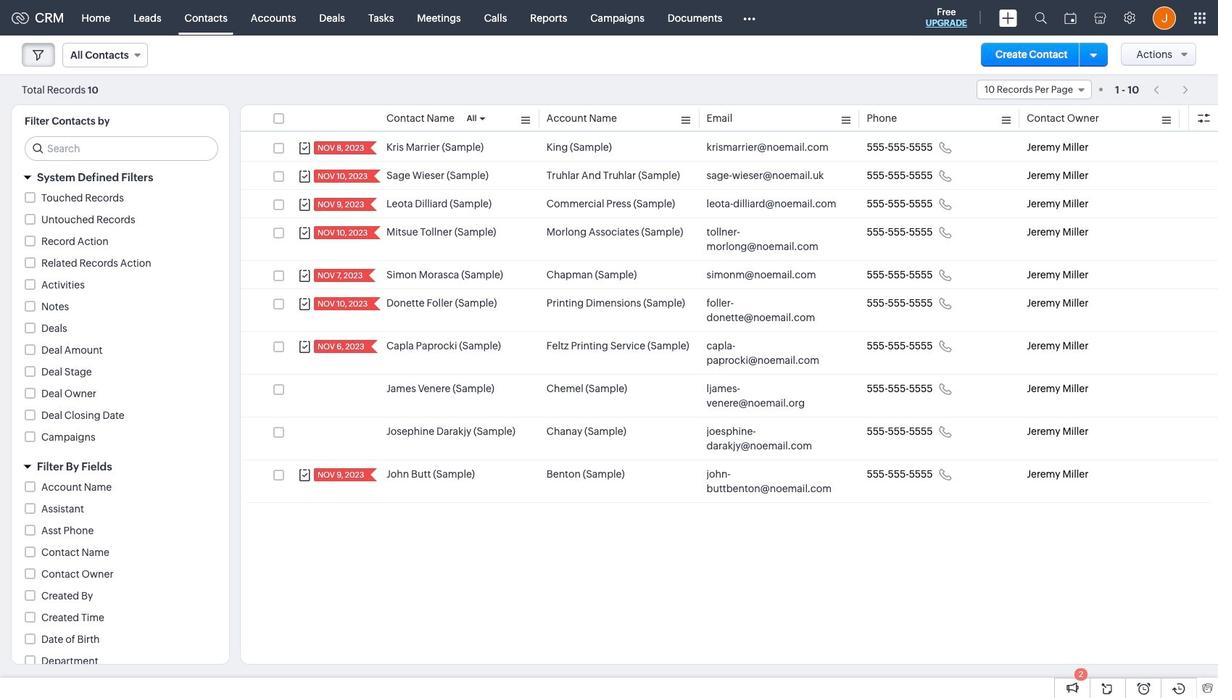 Task type: locate. For each thing, give the bounding box(es) containing it.
navigation
[[1146, 79, 1196, 100]]

Search text field
[[25, 137, 218, 160]]

Other Modules field
[[734, 6, 765, 29]]

row group
[[241, 133, 1218, 503]]

search image
[[1035, 12, 1047, 24]]

create menu image
[[999, 9, 1017, 26]]

logo image
[[12, 12, 29, 24]]

None field
[[62, 43, 148, 67], [977, 80, 1092, 99], [62, 43, 148, 67], [977, 80, 1092, 99]]

create menu element
[[990, 0, 1026, 35]]

profile image
[[1153, 6, 1176, 29]]



Task type: describe. For each thing, give the bounding box(es) containing it.
search element
[[1026, 0, 1056, 36]]

calendar image
[[1064, 12, 1077, 24]]

profile element
[[1144, 0, 1185, 35]]



Task type: vqa. For each thing, say whether or not it's contained in the screenshot.
mmm d, yyyy Text Box at the left
no



